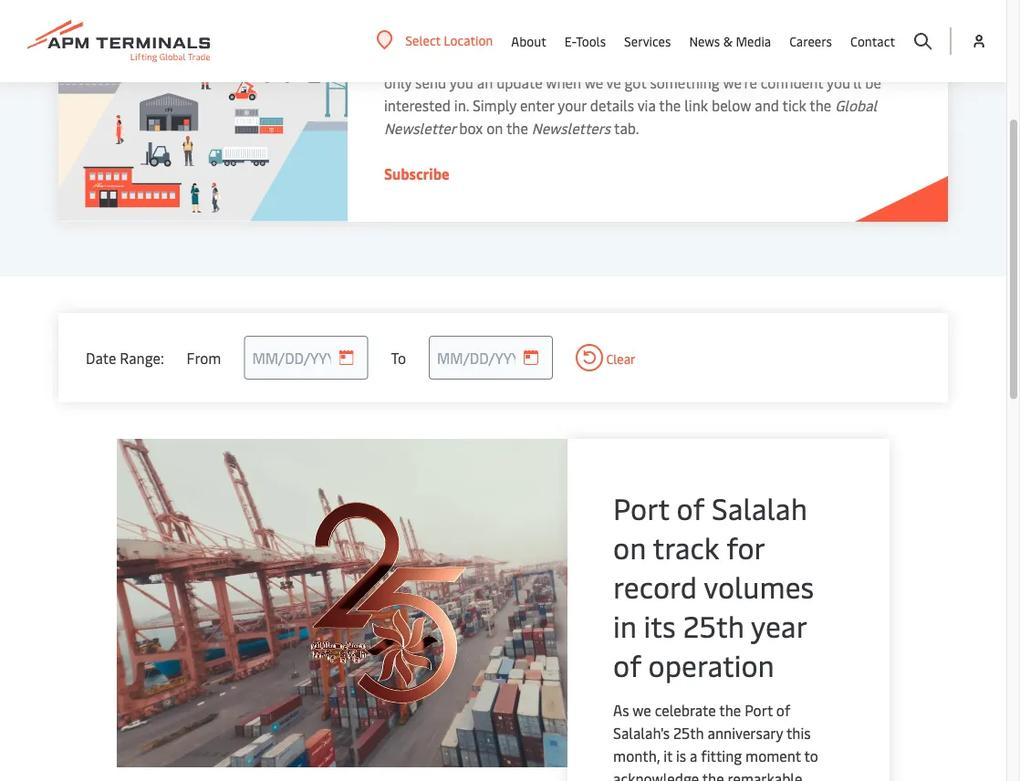 Task type: locate. For each thing, give the bounding box(es) containing it.
year
[[751, 606, 806, 646]]

0 vertical spatial an
[[430, 50, 446, 70]]

0 horizontal spatial on
[[487, 119, 503, 138]]

date range:
[[86, 348, 164, 368]]

1 vertical spatial of
[[613, 646, 641, 685]]

1 vertical spatial newsletter
[[384, 119, 456, 138]]

2 horizontal spatial of
[[776, 701, 790, 720]]

of up as
[[613, 646, 641, 685]]

to down services
[[630, 50, 644, 70]]

1 horizontal spatial an
[[477, 73, 493, 93]]

global
[[756, 50, 798, 70], [835, 96, 877, 115]]

acknowledge
[[613, 769, 699, 781]]

media
[[736, 32, 771, 50]]

0 horizontal spatial an
[[430, 50, 446, 70]]

of up this
[[776, 701, 790, 720]]

1 vertical spatial global
[[835, 96, 877, 115]]

celebrate
[[655, 701, 716, 720]]

the
[[659, 96, 681, 115], [810, 96, 831, 115], [506, 119, 528, 138], [719, 701, 741, 720], [702, 769, 724, 781]]

of inside the as we celebrate the port of salalah's 25th anniversary this month, it is a fitting moment to acknowledge the remarka
[[776, 701, 790, 720]]

2 newsletter from the top
[[384, 119, 456, 138]]

got
[[625, 73, 646, 93]]

port inside the as we celebrate the port of salalah's 25th anniversary this month, it is a fitting moment to acknowledge the remarka
[[745, 701, 773, 720]]

1 newsletter from the top
[[384, 8, 507, 43]]

container terminal illustration image
[[58, 0, 348, 222]]

we
[[633, 701, 651, 720]]

you
[[450, 73, 473, 93]]

of left 'for'
[[677, 489, 705, 528]]

date
[[86, 348, 116, 368]]

1 vertical spatial 25th
[[673, 724, 704, 743]]

we'll
[[879, 50, 911, 70]]

careers button
[[789, 0, 832, 82]]

an down select location
[[430, 50, 446, 70]]

contact button
[[850, 0, 895, 82]]

0 vertical spatial port
[[613, 489, 669, 528]]

1 vertical spatial port
[[745, 701, 773, 720]]

newsletters
[[532, 119, 611, 138]]

port up anniversary
[[745, 701, 773, 720]]

to
[[630, 50, 644, 70], [713, 50, 727, 70], [804, 746, 818, 766]]

2 horizontal spatial to
[[804, 746, 818, 766]]

1 horizontal spatial global
[[835, 96, 877, 115]]

range:
[[120, 348, 164, 368]]

25th right its
[[683, 606, 744, 646]]

newsletter down interested
[[384, 119, 456, 138]]

of
[[677, 489, 705, 528], [613, 646, 641, 685], [776, 701, 790, 720]]

salalah's
[[613, 724, 670, 743]]

services
[[624, 32, 671, 50]]

1 horizontal spatial on
[[613, 528, 646, 567]]

global newsletter
[[384, 96, 877, 138]]

simply
[[473, 96, 516, 115]]

25th
[[683, 606, 744, 646], [673, 724, 704, 743]]

&
[[723, 32, 733, 50]]

account
[[575, 50, 627, 70]]

the down fitting
[[702, 769, 724, 781]]

0 vertical spatial global
[[756, 50, 798, 70]]

the right the tick
[[810, 96, 831, 115]]

an
[[430, 50, 446, 70], [477, 73, 493, 93]]

is
[[676, 746, 686, 766]]

clear button
[[576, 344, 636, 372]]

select location
[[405, 31, 493, 49]]

2 vertical spatial of
[[776, 701, 790, 720]]

0 vertical spatial 25th
[[683, 606, 744, 646]]

and
[[755, 96, 779, 115]]

as
[[613, 701, 629, 720]]

it
[[663, 746, 673, 766]]

an right you
[[477, 73, 493, 93]]

newsletter
[[384, 8, 507, 43], [384, 119, 456, 138]]

global down you'll
[[835, 96, 877, 115]]

something
[[650, 73, 720, 93]]

1 horizontal spatial of
[[677, 489, 705, 528]]

the up anniversary
[[719, 701, 741, 720]]

tools
[[576, 32, 606, 50]]

the down enter
[[506, 119, 528, 138]]

global up confident
[[756, 50, 798, 70]]

0 horizontal spatial global
[[756, 50, 798, 70]]

below
[[712, 96, 751, 115]]

on left the track
[[613, 528, 646, 567]]

25th down celebrate
[[673, 724, 704, 743]]

to down this
[[804, 746, 818, 766]]

port of salalah on track for record volumes in its 25th year of operation
[[613, 489, 814, 685]]

in.
[[454, 96, 469, 115]]

to
[[391, 348, 406, 368]]

subscribe
[[648, 50, 710, 70]]

on inside 'port of salalah on track for record volumes in its 25th year of operation'
[[613, 528, 646, 567]]

0 horizontal spatial port
[[613, 489, 669, 528]]

1 vertical spatial on
[[613, 528, 646, 567]]

1 horizontal spatial port
[[745, 701, 773, 720]]

port
[[613, 489, 669, 528], [745, 701, 773, 720]]

To text field
[[429, 336, 553, 380]]

1 vertical spatial an
[[477, 73, 493, 93]]

newsletter up create
[[384, 8, 507, 43]]

0 vertical spatial of
[[677, 489, 705, 528]]

to down &
[[713, 50, 727, 70]]

0 vertical spatial newsletter
[[384, 8, 507, 43]]

on down simply
[[487, 119, 503, 138]]

our
[[731, 50, 753, 70]]

enter
[[520, 96, 554, 115]]

on
[[487, 119, 503, 138], [613, 528, 646, 567]]

port up record
[[613, 489, 669, 528]]

news & media
[[689, 32, 771, 50]]



Task type: describe. For each thing, give the bounding box(es) containing it.
e-
[[565, 32, 576, 50]]

apmterminals.com
[[449, 50, 571, 70]]

newsletter.
[[802, 50, 876, 70]]

25th inside the as we celebrate the port of salalah's 25th anniversary this month, it is a fitting moment to acknowledge the remarka
[[673, 724, 704, 743]]

create
[[384, 50, 426, 70]]

create an apmterminals.com account to subscribe to our global newsletter. we'll only send you an update when we've got something we're confident you'll be interested in. simply enter your details via the link below and tick the
[[384, 50, 911, 115]]

salalah
[[712, 489, 807, 528]]

you'll
[[827, 73, 862, 93]]

operation
[[648, 646, 775, 685]]

port of salalah on track for record volumes in its 25th year of operation link
[[613, 489, 835, 685]]

from
[[187, 348, 221, 368]]

send
[[415, 73, 446, 93]]

newsletter subscription
[[384, 8, 654, 43]]

subscribe
[[384, 164, 449, 184]]

news & media button
[[689, 0, 771, 82]]

port of salalah 25 anniversary image
[[117, 439, 664, 768]]

update
[[496, 73, 543, 93]]

0 vertical spatial on
[[487, 119, 503, 138]]

the right via
[[659, 96, 681, 115]]

volumes
[[704, 567, 814, 606]]

e-tools button
[[565, 0, 606, 82]]

1 horizontal spatial to
[[713, 50, 727, 70]]

when
[[546, 73, 581, 93]]

we've
[[585, 73, 621, 93]]

global inside global newsletter
[[835, 96, 877, 115]]

tab.
[[614, 119, 639, 138]]

careers
[[789, 32, 832, 50]]

location
[[444, 31, 493, 49]]

news
[[689, 32, 720, 50]]

your
[[558, 96, 587, 115]]

as we celebrate the port of salalah's 25th anniversary this month, it is a fitting moment to acknowledge the remarka
[[613, 701, 829, 781]]

fitting
[[701, 746, 742, 766]]

to inside the as we celebrate the port of salalah's 25th anniversary this month, it is a fitting moment to acknowledge the remarka
[[804, 746, 818, 766]]

in
[[613, 606, 637, 646]]

about
[[511, 32, 546, 50]]

subscription
[[513, 8, 654, 43]]

0 horizontal spatial to
[[630, 50, 644, 70]]

its
[[644, 606, 676, 646]]

only
[[384, 73, 412, 93]]

anniversary
[[708, 724, 783, 743]]

record
[[613, 567, 697, 606]]

select
[[405, 31, 441, 49]]

be
[[865, 73, 881, 93]]

contact
[[850, 32, 895, 50]]

global inside create an apmterminals.com account to subscribe to our global newsletter. we'll only send you an update when we've got something we're confident you'll be interested in. simply enter your details via the link below and tick the
[[756, 50, 798, 70]]

box
[[459, 119, 483, 138]]

From text field
[[244, 336, 368, 380]]

clear
[[603, 350, 636, 368]]

services button
[[624, 0, 671, 82]]

newsletter inside global newsletter
[[384, 119, 456, 138]]

interested
[[384, 96, 451, 115]]

0 horizontal spatial of
[[613, 646, 641, 685]]

about button
[[511, 0, 546, 82]]

tick
[[782, 96, 806, 115]]

e-tools
[[565, 32, 606, 50]]

link
[[684, 96, 708, 115]]

month,
[[613, 746, 660, 766]]

track
[[653, 528, 719, 567]]

we're
[[723, 73, 757, 93]]

confident
[[761, 73, 823, 93]]

a
[[690, 746, 697, 766]]

moment
[[745, 746, 801, 766]]

for
[[726, 528, 764, 567]]

select location button
[[376, 30, 493, 50]]

25th inside 'port of salalah on track for record volumes in its 25th year of operation'
[[683, 606, 744, 646]]

port inside 'port of salalah on track for record volumes in its 25th year of operation'
[[613, 489, 669, 528]]

this
[[786, 724, 811, 743]]

details
[[590, 96, 634, 115]]

via
[[637, 96, 656, 115]]

box on the newsletters tab.
[[459, 119, 639, 138]]



Task type: vqa. For each thing, say whether or not it's contained in the screenshot.
leftmost need
no



